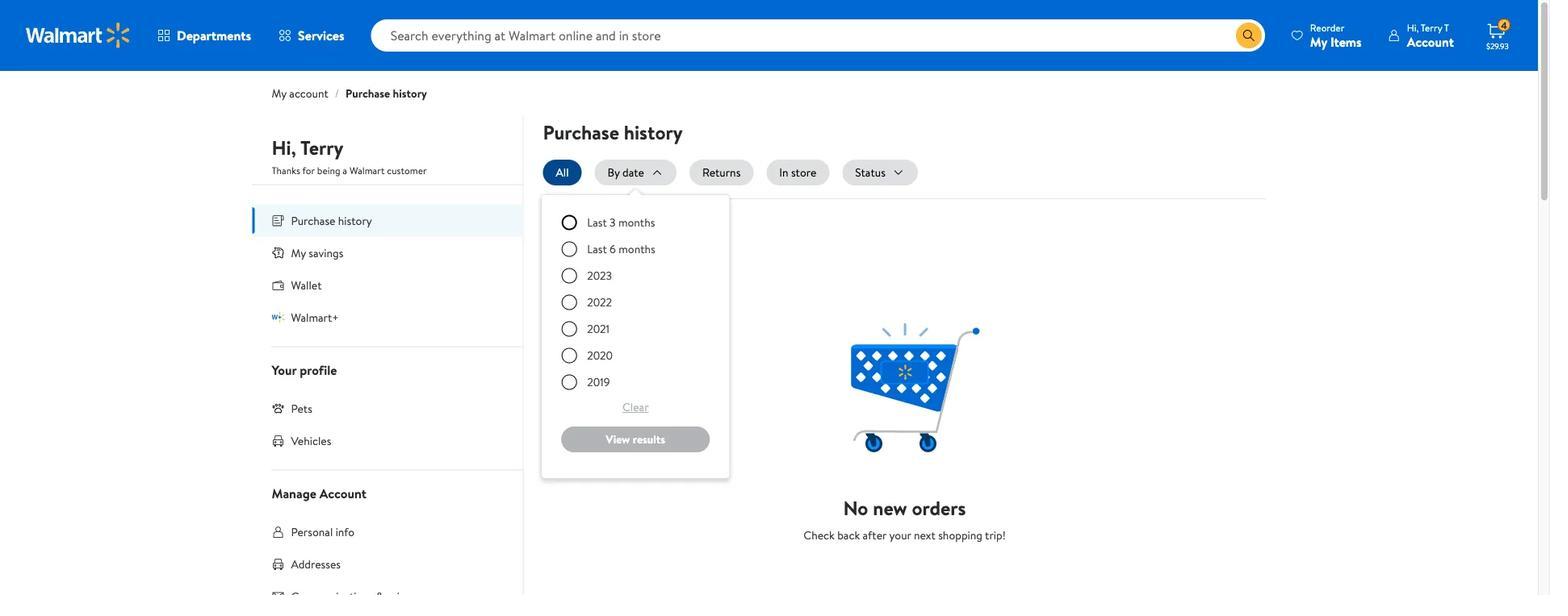 Task type: describe. For each thing, give the bounding box(es) containing it.
my savings
[[291, 245, 343, 261]]

clear
[[622, 400, 649, 415]]

2023
[[587, 268, 612, 284]]

returns button
[[689, 160, 753, 186]]

by
[[608, 165, 620, 180]]

0 horizontal spatial account
[[319, 485, 367, 503]]

0 vertical spatial purchase
[[346, 86, 390, 101]]

2 horizontal spatial history
[[624, 119, 683, 146]]

your
[[272, 361, 297, 379]]

no
[[843, 495, 868, 522]]

personal info link
[[252, 516, 523, 549]]

6
[[610, 241, 616, 257]]

for
[[302, 164, 315, 178]]

terry for account
[[1421, 21, 1442, 34]]

1 vertical spatial purchase history link
[[252, 205, 523, 237]]

icon image for pets
[[272, 402, 285, 415]]

orders
[[912, 495, 966, 522]]

status button
[[842, 160, 918, 186]]

reorder
[[1310, 21, 1344, 34]]

results
[[633, 432, 665, 448]]

being
[[317, 164, 340, 178]]

returns
[[702, 165, 741, 180]]

Walmart Site-Wide search field
[[371, 19, 1265, 52]]

next
[[914, 528, 936, 544]]

profile
[[300, 361, 337, 379]]

a
[[343, 164, 347, 178]]

0 vertical spatial purchase history link
[[346, 86, 427, 101]]

pets
[[291, 401, 312, 417]]

savings
[[309, 245, 343, 261]]

date
[[622, 165, 644, 180]]

pets link
[[252, 393, 523, 425]]

customer
[[387, 164, 427, 178]]

view results
[[606, 432, 665, 448]]

$29.93
[[1486, 40, 1509, 51]]

months for last 3 months
[[618, 215, 655, 230]]

in store
[[779, 165, 816, 180]]

4
[[1501, 18, 1507, 32]]

last for last 6 months
[[587, 241, 607, 257]]

2021 radio
[[561, 321, 577, 337]]

my for my savings
[[291, 245, 306, 261]]

all
[[556, 165, 569, 180]]

0 horizontal spatial purchase history
[[291, 213, 372, 228]]

months for last 6 months
[[619, 241, 655, 257]]

2022
[[587, 295, 612, 310]]

icon image for walmart+
[[272, 311, 285, 324]]

shopping
[[938, 528, 982, 544]]

hi, for account
[[1407, 21, 1419, 34]]

your profile
[[272, 361, 337, 379]]

2019
[[587, 375, 610, 390]]

3
[[610, 215, 616, 230]]

my account link
[[272, 86, 328, 101]]

2020 radio
[[561, 348, 577, 364]]

after
[[863, 528, 886, 544]]

services
[[298, 27, 344, 44]]

by date
[[608, 165, 644, 180]]

wallet
[[291, 277, 322, 293]]

your
[[889, 528, 911, 544]]

view
[[606, 432, 630, 448]]

walmart
[[349, 164, 385, 178]]

my for my account / purchase history
[[272, 86, 287, 101]]

2022 radio
[[561, 295, 577, 311]]

personal
[[291, 524, 333, 540]]

2020
[[587, 348, 613, 364]]

reorder my items
[[1310, 21, 1362, 50]]

departments button
[[144, 16, 265, 55]]



Task type: vqa. For each thing, say whether or not it's contained in the screenshot.
the bottom Topic
no



Task type: locate. For each thing, give the bounding box(es) containing it.
terry inside hi, terry t account
[[1421, 21, 1442, 34]]

2 horizontal spatial purchase
[[543, 119, 619, 146]]

Search search field
[[371, 19, 1265, 52]]

2 vertical spatial my
[[291, 245, 306, 261]]

0 vertical spatial last
[[587, 215, 607, 230]]

walmart+ link
[[252, 302, 523, 334]]

1 horizontal spatial hi,
[[1407, 21, 1419, 34]]

walmart image
[[26, 23, 131, 48]]

vehicles
[[291, 433, 331, 449]]

purchase right "/"
[[346, 86, 390, 101]]

my left the items
[[1310, 33, 1327, 50]]

thanks
[[272, 164, 300, 178]]

status
[[855, 165, 885, 180]]

account left $29.93
[[1407, 33, 1454, 50]]

1 vertical spatial purchase
[[543, 119, 619, 146]]

last for last 3 months
[[587, 215, 607, 230]]

personal info
[[291, 524, 355, 540]]

months
[[618, 215, 655, 230], [619, 241, 655, 257]]

in
[[779, 165, 788, 180]]

account up info
[[319, 485, 367, 503]]

purchase history up savings in the top of the page
[[291, 213, 372, 228]]

in store button
[[766, 160, 829, 186]]

last
[[587, 215, 607, 230], [587, 241, 607, 257]]

Last 6 months radio
[[561, 241, 577, 258]]

purchase up the my savings
[[291, 213, 335, 228]]

purchase history link down customer in the top of the page
[[252, 205, 523, 237]]

icon image inside pets link
[[272, 402, 285, 415]]

all button
[[543, 160, 582, 186]]

t
[[1444, 21, 1449, 34]]

addresses
[[291, 557, 341, 572]]

1 vertical spatial icon image
[[272, 311, 285, 324]]

manage
[[272, 485, 316, 503]]

0 vertical spatial terry
[[1421, 21, 1442, 34]]

0 horizontal spatial terry
[[300, 134, 343, 161]]

icon image left walmart+
[[272, 311, 285, 324]]

list
[[542, 160, 1266, 479]]

history up by date dropdown button
[[624, 119, 683, 146]]

0 vertical spatial history
[[393, 86, 427, 101]]

0 vertical spatial account
[[1407, 33, 1454, 50]]

1 vertical spatial last
[[587, 241, 607, 257]]

list containing all
[[542, 160, 1266, 479]]

services button
[[265, 16, 358, 55]]

wallet link
[[252, 269, 523, 302]]

0 horizontal spatial history
[[338, 213, 372, 228]]

1 horizontal spatial account
[[1407, 33, 1454, 50]]

0 horizontal spatial purchase
[[291, 213, 335, 228]]

icon image left the my savings
[[272, 246, 285, 259]]

icon image inside walmart+ link
[[272, 311, 285, 324]]

info
[[336, 524, 355, 540]]

2023 radio
[[561, 268, 577, 284]]

2021
[[587, 321, 610, 337]]

0 horizontal spatial my
[[272, 86, 287, 101]]

addresses link
[[252, 549, 523, 581]]

group
[[555, 208, 716, 466]]

2 vertical spatial history
[[338, 213, 372, 228]]

1 horizontal spatial purchase history
[[543, 119, 683, 146]]

3 icon image from the top
[[272, 402, 285, 415]]

icon image inside the my savings link
[[272, 246, 285, 259]]

2 horizontal spatial my
[[1310, 33, 1327, 50]]

purchase history up by
[[543, 119, 683, 146]]

hi, for thanks for being a walmart customer
[[272, 134, 296, 161]]

0 vertical spatial hi,
[[1407, 21, 1419, 34]]

2 vertical spatial purchase
[[291, 213, 335, 228]]

purchase history link
[[346, 86, 427, 101], [252, 205, 523, 237]]

my account / purchase history
[[272, 86, 427, 101]]

purchase
[[346, 86, 390, 101], [543, 119, 619, 146], [291, 213, 335, 228]]

hi,
[[1407, 21, 1419, 34], [272, 134, 296, 161]]

purchase up all
[[543, 119, 619, 146]]

last 6 months
[[587, 241, 655, 257]]

1 icon image from the top
[[272, 246, 285, 259]]

Last 3 months radio
[[561, 215, 577, 231]]

my left account
[[272, 86, 287, 101]]

purchase history link right "/"
[[346, 86, 427, 101]]

1 horizontal spatial my
[[291, 245, 306, 261]]

0 horizontal spatial hi,
[[272, 134, 296, 161]]

1 vertical spatial account
[[319, 485, 367, 503]]

last left 3
[[587, 215, 607, 230]]

back
[[837, 528, 860, 544]]

1 vertical spatial hi,
[[272, 134, 296, 161]]

last 3 months
[[587, 215, 655, 230]]

2019 radio
[[561, 375, 577, 391]]

hi, terry t account
[[1407, 21, 1454, 50]]

store
[[791, 165, 816, 180]]

trip!
[[985, 528, 1006, 544]]

departments
[[177, 27, 251, 44]]

my inside reorder my items
[[1310, 33, 1327, 50]]

items
[[1330, 33, 1362, 50]]

0 vertical spatial icon image
[[272, 246, 285, 259]]

1 horizontal spatial history
[[393, 86, 427, 101]]

1 vertical spatial history
[[624, 119, 683, 146]]

walmart+
[[291, 310, 339, 325]]

icon image left the pets
[[272, 402, 285, 415]]

months right 3
[[618, 215, 655, 230]]

terry inside hi, terry thanks for being a walmart customer
[[300, 134, 343, 161]]

terry for for
[[300, 134, 343, 161]]

my savings link
[[252, 237, 523, 269]]

new
[[873, 495, 907, 522]]

terry left t
[[1421, 21, 1442, 34]]

0 vertical spatial my
[[1310, 33, 1327, 50]]

0 vertical spatial purchase history
[[543, 119, 683, 146]]

hi, inside hi, terry t account
[[1407, 21, 1419, 34]]

my
[[1310, 33, 1327, 50], [272, 86, 287, 101], [291, 245, 306, 261]]

icon image for my savings
[[272, 246, 285, 259]]

vehicles link
[[252, 425, 523, 457]]

clear button
[[561, 395, 710, 421]]

hi, terry link
[[272, 134, 343, 168]]

2 vertical spatial icon image
[[272, 402, 285, 415]]

1 vertical spatial terry
[[300, 134, 343, 161]]

2 last from the top
[[587, 241, 607, 257]]

account
[[289, 86, 328, 101]]

1 vertical spatial my
[[272, 86, 287, 101]]

hi, terry thanks for being a walmart customer
[[272, 134, 427, 178]]

icon image
[[272, 246, 285, 259], [272, 311, 285, 324], [272, 402, 285, 415]]

2 icon image from the top
[[272, 311, 285, 324]]

hi, up the thanks
[[272, 134, 296, 161]]

1 horizontal spatial terry
[[1421, 21, 1442, 34]]

last left 6
[[587, 241, 607, 257]]

0 vertical spatial months
[[618, 215, 655, 230]]

history right "/"
[[393, 86, 427, 101]]

history
[[393, 86, 427, 101], [624, 119, 683, 146], [338, 213, 372, 228]]

view results button
[[561, 427, 710, 453]]

/
[[335, 86, 339, 101]]

hi, inside hi, terry thanks for being a walmart customer
[[272, 134, 296, 161]]

manage account
[[272, 485, 367, 503]]

1 horizontal spatial purchase
[[346, 86, 390, 101]]

1 vertical spatial months
[[619, 241, 655, 257]]

history up savings in the top of the page
[[338, 213, 372, 228]]

months right 6
[[619, 241, 655, 257]]

by date button
[[595, 160, 676, 186]]

no new orders check back after your next shopping trip!
[[803, 495, 1006, 544]]

terry up being on the top of the page
[[300, 134, 343, 161]]

search icon image
[[1242, 29, 1255, 42]]

terry
[[1421, 21, 1442, 34], [300, 134, 343, 161]]

my left savings in the top of the page
[[291, 245, 306, 261]]

check
[[803, 528, 835, 544]]

1 last from the top
[[587, 215, 607, 230]]

account
[[1407, 33, 1454, 50], [319, 485, 367, 503]]

1 vertical spatial purchase history
[[291, 213, 372, 228]]

purchase history
[[543, 119, 683, 146], [291, 213, 372, 228]]

hi, left t
[[1407, 21, 1419, 34]]

group containing last 3 months
[[555, 208, 716, 466]]



